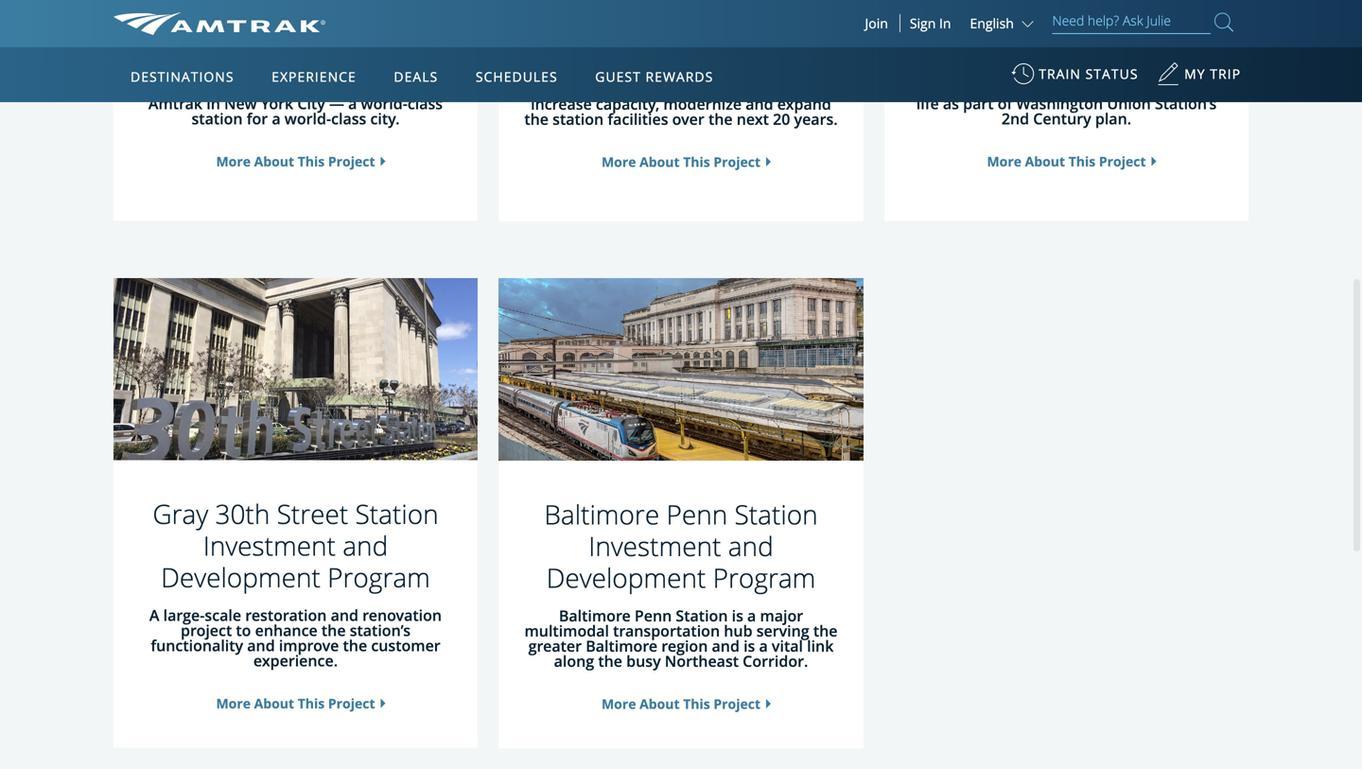 Task type: locate. For each thing, give the bounding box(es) containing it.
world- down deals
[[361, 93, 408, 114]]

sign in
[[910, 14, 951, 32]]

1 horizontal spatial century
[[1033, 109, 1091, 129]]

about down the busy
[[640, 695, 680, 713]]

1 horizontal spatial a
[[523, 79, 533, 99]]

join
[[865, 14, 888, 32]]

2 vertical spatial baltimore
[[586, 636, 658, 656]]

schedules
[[476, 68, 558, 86]]

more about this project link for new
[[216, 153, 375, 170]]

status
[[1086, 65, 1139, 83]]

is
[[334, 78, 345, 99], [732, 605, 743, 626], [744, 636, 755, 656]]

union for century
[[719, 1, 791, 37]]

class down deals
[[408, 93, 443, 114]]

0 vertical spatial new
[[160, 33, 213, 69]]

1 horizontal spatial is
[[732, 605, 743, 626]]

station left for
[[192, 109, 243, 129]]

the right the 'over'
[[709, 109, 733, 129]]

more
[[216, 153, 251, 170], [987, 153, 1022, 170], [602, 153, 636, 171], [216, 694, 251, 712], [602, 695, 636, 713]]

application
[[184, 158, 638, 423]]

about down for
[[254, 153, 294, 170]]

train up 'experience'
[[287, 1, 347, 37]]

baltimore
[[544, 496, 660, 532], [559, 605, 631, 626], [586, 636, 658, 656]]

station's inside washington union station's 2nd century plan
[[525, 33, 625, 69]]

restoration
[[245, 605, 327, 625]]

project
[[328, 153, 375, 170], [1099, 153, 1146, 170], [714, 153, 761, 171], [328, 694, 375, 712], [714, 695, 761, 713]]

station's
[[350, 620, 411, 640]]

is left major
[[732, 605, 743, 626]]

york inside moynihan train hall at new york penn station
[[220, 33, 273, 69]]

1 vertical spatial train
[[261, 78, 297, 99]]

concourse
[[913, 33, 1041, 69]]

0 vertical spatial train
[[287, 1, 347, 37]]

more down part
[[987, 153, 1022, 170]]

0 horizontal spatial 2nd
[[632, 33, 678, 69]]

0 vertical spatial moynihan
[[163, 1, 280, 37]]

to left come
[[1137, 78, 1152, 99]]

1 vertical spatial a
[[149, 605, 159, 625]]

more about this project link down experience.
[[216, 694, 375, 712]]

station for baltimore penn station investment and development program
[[735, 496, 818, 532]]

guest
[[595, 68, 641, 86]]

serv­ing
[[757, 620, 809, 641]]

2nd inside the first set of improvements to come to life as part of washington union station's 2nd century plan.
[[1002, 109, 1029, 129]]

station inside baltimore penn station is a major multimodal transportation hub serv­ing the greater baltimore region and is a vital link along the busy northeast corridor.
[[676, 605, 728, 626]]

1 horizontal spatial 2nd
[[1002, 109, 1029, 129]]

2 the from the left
[[918, 78, 945, 99]]

sign
[[910, 14, 936, 32]]

project down next
[[714, 153, 761, 171]]

0 horizontal spatial program
[[327, 559, 430, 595]]

0 horizontal spatial is
[[334, 78, 345, 99]]

train status
[[1039, 65, 1139, 83]]

30th
[[215, 496, 270, 532]]

in
[[939, 14, 951, 32]]

more about this project for investment
[[216, 694, 375, 712]]

2 development from the left
[[546, 560, 706, 596]]

station inside moynihan train hall at new york penn station
[[348, 33, 431, 69]]

station's down my
[[1155, 93, 1217, 114]]

station for baltimore penn station is a major multimodal transportation hub serv­ing the greater baltimore region and is a vital link along the busy northeast corridor.
[[676, 605, 728, 626]]

baltimore inside baltimore penn station investment and development program
[[544, 496, 660, 532]]

2 vertical spatial is
[[744, 636, 755, 656]]

the left station's
[[322, 620, 346, 640]]

this down 'city'
[[298, 153, 325, 170]]

a
[[523, 79, 533, 99], [149, 605, 159, 625]]

world- down experience popup button
[[285, 109, 331, 129]]

york up in
[[220, 33, 273, 69]]

this for new
[[298, 153, 325, 170]]

0 horizontal spatial century
[[685, 33, 779, 69]]

century up improvement
[[685, 33, 779, 69]]

1 program from the left
[[327, 559, 430, 595]]

this down experience.
[[298, 694, 325, 712]]

world-
[[361, 93, 408, 114], [285, 109, 331, 129]]

train
[[287, 1, 347, 37], [261, 78, 297, 99]]

increase
[[531, 94, 592, 114]]

1 vertical spatial hall
[[301, 78, 330, 99]]

0 vertical spatial york
[[220, 33, 273, 69]]

penn for baltimore penn station is a major multimodal transportation hub serv­ing the greater baltimore region and is a vital link along the busy northeast corridor.
[[635, 605, 672, 626]]

and inside a comprehensive improvement initiative to increase capacity, modernize and expand the station facilities over the next 20 years.
[[746, 94, 773, 114]]

plan
[[786, 33, 837, 69]]

and left expand
[[746, 94, 773, 114]]

project down the city. at the left top of page
[[328, 153, 375, 170]]

to right come
[[1200, 78, 1215, 99]]

washington
[[912, 1, 1053, 37], [571, 1, 712, 37], [1016, 93, 1103, 114]]

1 the from the left
[[153, 78, 180, 99]]

penn inside baltimore penn station investment and development program
[[666, 496, 728, 532]]

to right project
[[236, 620, 251, 640]]

and inside gray 30th street station investment and development program
[[343, 528, 388, 563]]

0 horizontal spatial station
[[192, 109, 243, 129]]

moynihan
[[163, 1, 280, 37], [184, 78, 257, 99]]

gray
[[153, 496, 208, 532]]

1 horizontal spatial station
[[553, 109, 604, 129]]

to up years.
[[824, 79, 839, 99]]

new up amtrak
[[160, 33, 213, 69]]

union up the initiative at the top of page
[[719, 1, 791, 37]]

is left serv­ing
[[744, 636, 755, 656]]

about for modernization
[[1025, 153, 1065, 170]]

development up scale
[[161, 559, 321, 595]]

is right 'city'
[[334, 78, 345, 99]]

1 vertical spatial 2nd
[[1002, 109, 1029, 129]]

station
[[1138, 1, 1222, 37], [348, 33, 431, 69], [355, 496, 439, 532], [735, 496, 818, 532], [676, 605, 728, 626]]

project down experience.
[[328, 694, 375, 712]]

class left the city. at the left top of page
[[331, 109, 366, 129]]

project for baltimore penn station investment and development program
[[714, 695, 761, 713]]

1 vertical spatial is
[[732, 605, 743, 626]]

renovation
[[362, 605, 442, 625]]

2 program from the left
[[713, 560, 816, 596]]

this
[[298, 153, 325, 170], [1069, 153, 1096, 170], [683, 153, 710, 171], [298, 694, 325, 712], [683, 695, 710, 713]]

to inside a large-scale restoration and renovation project to enhance the station's functionality and improve the customer experience.
[[236, 620, 251, 640]]

investment up the restoration
[[203, 528, 336, 563]]

a inside a large-scale restoration and renovation project to enhance the station's functionality and improve the customer experience.
[[149, 605, 159, 625]]

more for moynihan train hall at new york penn station
[[216, 153, 251, 170]]

regions map image
[[184, 158, 638, 423]]

about down experience.
[[254, 694, 294, 712]]

1 vertical spatial baltimore
[[559, 605, 631, 626]]

about down facilities
[[640, 153, 680, 171]]

station inside washington union station concourse modernization
[[1138, 1, 1222, 37]]

station's inside the first set of improvements to come to life as part of washington union station's 2nd century plan.
[[1155, 93, 1217, 114]]

class
[[408, 93, 443, 114], [331, 109, 366, 129]]

union inside washington union station's 2nd century plan
[[719, 1, 791, 37]]

and up major
[[728, 528, 774, 564]]

more about this project down northeast
[[602, 695, 761, 713]]

0 vertical spatial a
[[523, 79, 533, 99]]

moynihan inside the moynihan train hall is the home of amtrak in new york city — a world-class station for a world-class city.
[[184, 78, 257, 99]]

of inside the moynihan train hall is the home of amtrak in new york city — a world-class station for a world-class city.
[[423, 78, 438, 99]]

0 vertical spatial station's
[[525, 33, 625, 69]]

the right improve
[[343, 635, 367, 655]]

more about this project for century
[[602, 153, 761, 171]]

1 horizontal spatial class
[[408, 93, 443, 114]]

a left vital
[[759, 636, 768, 656]]

the
[[349, 78, 374, 99], [524, 109, 549, 129], [709, 109, 733, 129], [322, 620, 346, 640], [813, 620, 838, 641], [343, 635, 367, 655], [598, 651, 622, 671]]

penn
[[279, 33, 341, 69], [666, 496, 728, 532], [635, 605, 672, 626]]

and
[[746, 94, 773, 114], [343, 528, 388, 563], [728, 528, 774, 564], [331, 605, 359, 625], [247, 635, 275, 655], [712, 636, 740, 656]]

more about this project link down for
[[216, 153, 375, 170]]

investment
[[203, 528, 336, 563], [589, 528, 721, 564]]

the right vital
[[813, 620, 838, 641]]

the
[[153, 78, 180, 99], [918, 78, 945, 99]]

washington inside washington union station's 2nd century plan
[[571, 1, 712, 37]]

1 vertical spatial york
[[261, 93, 293, 114]]

this down the plan.
[[1069, 153, 1096, 170]]

banner containing join
[[0, 0, 1362, 437]]

new right in
[[224, 93, 257, 114]]

union up train status
[[1060, 1, 1131, 37]]

project
[[181, 620, 232, 640]]

and right region
[[712, 636, 740, 656]]

more about this project link for century
[[602, 153, 761, 171]]

sign in button
[[910, 14, 951, 32]]

washington for concourse
[[912, 1, 1053, 37]]

next
[[737, 109, 769, 129]]

the inside the first set of improvements to come to life as part of washington union station's 2nd century plan.
[[918, 78, 945, 99]]

0 horizontal spatial station's
[[525, 33, 625, 69]]

about down the first set of improvements to come to life as part of washington union station's 2nd century plan. on the right top of page
[[1025, 153, 1065, 170]]

new inside the moynihan train hall is the home of amtrak in new york city — a world-class station for a world-class city.
[[224, 93, 257, 114]]

investment inside gray 30th street station investment and development program
[[203, 528, 336, 563]]

baltimore penn station is a major multimodal transportation hub serv­ing the greater baltimore region and is a vital link along the busy northeast corridor.
[[525, 605, 838, 671]]

greater
[[528, 636, 582, 656]]

washington inside washington union station concourse modernization
[[912, 1, 1053, 37]]

train inside moynihan train hall at new york penn station
[[287, 1, 347, 37]]

1 horizontal spatial program
[[713, 560, 816, 596]]

more about this project link down the first set of improvements to come to life as part of washington union station's 2nd century plan. on the right top of page
[[987, 153, 1146, 170]]

a for gray 30th street station investment and development program
[[149, 605, 159, 625]]

more about this project for modernization
[[987, 153, 1146, 170]]

1 horizontal spatial development
[[546, 560, 706, 596]]

more down for
[[216, 153, 251, 170]]

0 vertical spatial century
[[685, 33, 779, 69]]

more about this project link down northeast
[[602, 695, 761, 713]]

station's up comprehensive
[[525, 33, 625, 69]]

1 vertical spatial moynihan
[[184, 78, 257, 99]]

home
[[377, 78, 420, 99]]

at
[[406, 1, 429, 37]]

0 horizontal spatial world-
[[285, 109, 331, 129]]

project for gray 30th street station investment and development program
[[328, 694, 375, 712]]

train status link
[[1012, 56, 1139, 102]]

train left 'city'
[[261, 78, 297, 99]]

development up transportation
[[546, 560, 706, 596]]

1 development from the left
[[161, 559, 321, 595]]

in
[[206, 93, 220, 114]]

the right the "—"
[[349, 78, 374, 99]]

project for moynihan train hall at new york penn station
[[328, 153, 375, 170]]

english button
[[970, 14, 1038, 32]]

station down comprehensive
[[553, 109, 604, 129]]

more about this project link down the 'over'
[[602, 153, 761, 171]]

moynihan up destinations
[[163, 1, 280, 37]]

large-
[[163, 605, 205, 625]]

multimodal
[[525, 620, 609, 641]]

this down northeast
[[683, 695, 710, 713]]

century inside washington union station's 2nd century plan
[[685, 33, 779, 69]]

of
[[423, 78, 438, 99], [1008, 78, 1023, 99], [998, 93, 1012, 114]]

to
[[1137, 78, 1152, 99], [1200, 78, 1215, 99], [824, 79, 839, 99], [236, 620, 251, 640]]

0 vertical spatial penn
[[279, 33, 341, 69]]

1 horizontal spatial the
[[918, 78, 945, 99]]

0 vertical spatial 2nd
[[632, 33, 678, 69]]

a for washington union station's 2nd century plan
[[523, 79, 533, 99]]

the down schedules
[[524, 109, 549, 129]]

more down the busy
[[602, 695, 636, 713]]

the inside the moynihan train hall is the home of amtrak in new york city — a world-class station for a world-class city.
[[153, 78, 180, 99]]

program up major
[[713, 560, 816, 596]]

1 vertical spatial penn
[[666, 496, 728, 532]]

more down "functionality" at left bottom
[[216, 694, 251, 712]]

0 horizontal spatial the
[[153, 78, 180, 99]]

moynihan up for
[[184, 78, 257, 99]]

0 horizontal spatial hall
[[301, 78, 330, 99]]

hall inside moynihan train hall at new york penn station
[[354, 1, 399, 37]]

and down the restoration
[[247, 635, 275, 655]]

this down the 'over'
[[683, 153, 710, 171]]

0 horizontal spatial a
[[149, 605, 159, 625]]

more about this project link
[[216, 153, 375, 170], [987, 153, 1146, 170], [602, 153, 761, 171], [216, 694, 375, 712], [602, 695, 761, 713]]

of right 'home'
[[423, 78, 438, 99]]

1 horizontal spatial investment
[[589, 528, 721, 564]]

penn inside baltimore penn station is a major multimodal transportation hub serv­ing the greater baltimore region and is a vital link along the busy northeast corridor.
[[635, 605, 672, 626]]

and up renovation
[[343, 528, 388, 563]]

about for and
[[640, 695, 680, 713]]

banner
[[0, 0, 1362, 437]]

more about this project down experience.
[[216, 694, 375, 712]]

york left 'city'
[[261, 93, 293, 114]]

train inside the moynihan train hall is the home of amtrak in new york city — a world-class station for a world-class city.
[[261, 78, 297, 99]]

a inside a comprehensive improvement initiative to increase capacity, modernize and expand the station facilities over the next 20 years.
[[523, 79, 533, 99]]

2 horizontal spatial is
[[744, 636, 755, 656]]

station inside gray 30th street station investment and development program
[[355, 496, 439, 532]]

a right the "—"
[[348, 93, 357, 114]]

the left in
[[153, 78, 180, 99]]

0 vertical spatial is
[[334, 78, 345, 99]]

is inside the moynihan train hall is the home of amtrak in new york city — a world-class station for a world-class city.
[[334, 78, 345, 99]]

more about this project
[[216, 153, 375, 170], [987, 153, 1146, 170], [602, 153, 761, 171], [216, 694, 375, 712], [602, 695, 761, 713]]

more down facilities
[[602, 153, 636, 171]]

enhance
[[255, 620, 318, 640]]

project down the plan.
[[1099, 153, 1146, 170]]

project down northeast
[[714, 695, 761, 713]]

2 vertical spatial penn
[[635, 605, 672, 626]]

0 horizontal spatial investment
[[203, 528, 336, 563]]

the for moynihan train hall at new york penn station
[[153, 78, 180, 99]]

more about this project down for
[[216, 153, 375, 170]]

2nd
[[632, 33, 678, 69], [1002, 109, 1029, 129]]

the left first
[[918, 78, 945, 99]]

1 horizontal spatial new
[[224, 93, 257, 114]]

more about this project down the first set of improvements to come to life as part of washington union station's 2nd century plan. on the right top of page
[[987, 153, 1146, 170]]

station for washington union station concourse modernization
[[1138, 1, 1222, 37]]

washington union station concourse modernization
[[912, 1, 1222, 69]]

investment up transportation
[[589, 528, 721, 564]]

1 horizontal spatial hall
[[354, 1, 399, 37]]

century down improvements
[[1033, 109, 1091, 129]]

union
[[1060, 1, 1131, 37], [719, 1, 791, 37], [1107, 93, 1151, 114]]

deals
[[394, 68, 438, 86]]

city.
[[370, 109, 400, 129]]

station inside baltimore penn station investment and development program
[[735, 496, 818, 532]]

—
[[329, 93, 344, 114]]

program up renovation
[[327, 559, 430, 595]]

train
[[1039, 65, 1081, 83]]

1 vertical spatial new
[[224, 93, 257, 114]]

this for investment
[[298, 694, 325, 712]]

1 vertical spatial station's
[[1155, 93, 1217, 114]]

station's
[[525, 33, 625, 69], [1155, 93, 1217, 114]]

1 vertical spatial century
[[1033, 109, 1091, 129]]

union down "status"
[[1107, 93, 1151, 114]]

hall
[[354, 1, 399, 37], [301, 78, 330, 99]]

0 vertical spatial hall
[[354, 1, 399, 37]]

gray 30th street station investment and development program
[[153, 496, 439, 595]]

0 horizontal spatial new
[[160, 33, 213, 69]]

0 vertical spatial baltimore
[[544, 496, 660, 532]]

union inside washington union station concourse modernization
[[1060, 1, 1131, 37]]

0 horizontal spatial development
[[161, 559, 321, 595]]

trip
[[1210, 65, 1241, 83]]

more about this project down the 'over'
[[602, 153, 761, 171]]

improvements
[[1027, 78, 1133, 99]]

facilities
[[608, 109, 668, 129]]

0 horizontal spatial class
[[331, 109, 366, 129]]

a left comprehensive
[[523, 79, 533, 99]]

a left large-
[[149, 605, 159, 625]]

experience button
[[264, 50, 364, 103]]

program
[[327, 559, 430, 595], [713, 560, 816, 596]]

1 horizontal spatial station's
[[1155, 93, 1217, 114]]



Task type: describe. For each thing, give the bounding box(es) containing it.
and inside baltimore penn station investment and development program
[[728, 528, 774, 564]]

link
[[807, 636, 834, 656]]

of right part
[[998, 93, 1012, 114]]

modernize
[[664, 94, 742, 114]]

life
[[916, 93, 939, 114]]

more about this project link for and
[[602, 695, 761, 713]]

over
[[672, 109, 705, 129]]

penn inside moynihan train hall at new york penn station
[[279, 33, 341, 69]]

experience
[[272, 68, 356, 86]]

and inside baltimore penn station is a major multimodal transportation hub serv­ing the greater baltimore region and is a vital link along the busy northeast corridor.
[[712, 636, 740, 656]]

the first set of improvements to come to life as part of washington union station's 2nd century plan.
[[916, 78, 1217, 129]]

the moynihan train hall is the home of amtrak in new york city — a world-class station for a world-class city.
[[148, 78, 443, 129]]

for
[[247, 109, 268, 129]]

guest rewards button
[[588, 50, 721, 103]]

destinations button
[[123, 50, 242, 103]]

project for washington union station concourse modernization
[[1099, 153, 1146, 170]]

more about this project link for investment
[[216, 694, 375, 712]]

as
[[943, 93, 959, 114]]

york inside the moynihan train hall is the home of amtrak in new york city — a world-class station for a world-class city.
[[261, 93, 293, 114]]

improvement
[[653, 79, 752, 99]]

years.
[[794, 109, 838, 129]]

moynihan inside moynihan train hall at new york penn station
[[163, 1, 280, 37]]

schedules link
[[468, 47, 565, 102]]

a left major
[[747, 605, 756, 626]]

Please enter your search item search field
[[1052, 9, 1211, 34]]

development inside gray 30th street station investment and development program
[[161, 559, 321, 595]]

more for gray 30th street station investment and development program
[[216, 694, 251, 712]]

the inside the moynihan train hall is the home of amtrak in new york city — a world-class station for a world-class city.
[[349, 78, 374, 99]]

functionality
[[151, 635, 243, 655]]

moynihan train hall at new york penn station
[[160, 1, 431, 69]]

more about this project for new
[[216, 153, 375, 170]]

initiative
[[756, 79, 820, 99]]

part
[[963, 93, 994, 114]]

guest rewards
[[595, 68, 714, 86]]

century inside the first set of improvements to come to life as part of washington union station's 2nd century plan.
[[1033, 109, 1091, 129]]

this for modernization
[[1069, 153, 1096, 170]]

experience.
[[253, 650, 338, 671]]

1 horizontal spatial world-
[[361, 93, 408, 114]]

corridor.
[[743, 651, 808, 671]]

search icon image
[[1215, 9, 1234, 35]]

this for century
[[683, 153, 710, 171]]

a comprehensive improvement initiative to increase capacity, modernize and expand the station facilities over the next 20 years.
[[523, 79, 839, 129]]

destinations
[[131, 68, 234, 86]]

along
[[554, 651, 594, 671]]

washington for 2nd
[[571, 1, 712, 37]]

my trip button
[[1157, 56, 1241, 102]]

amtrak image
[[114, 12, 326, 35]]

washington union station's 2nd century plan
[[525, 1, 837, 69]]

the for washington union station concourse modernization
[[918, 78, 945, 99]]

modernization
[[1048, 33, 1221, 69]]

development inside baltimore penn station investment and development program
[[546, 560, 706, 596]]

rewards
[[646, 68, 714, 86]]

customer
[[371, 635, 441, 655]]

more about this project link for modernization
[[987, 153, 1146, 170]]

and up improve
[[331, 605, 359, 625]]

program inside baltimore penn station investment and development program
[[713, 560, 816, 596]]

busy
[[626, 651, 661, 671]]

come
[[1156, 78, 1196, 99]]

to inside a comprehensive improvement initiative to increase capacity, modernize and expand the station facilities over the next 20 years.
[[824, 79, 839, 99]]

region
[[662, 636, 708, 656]]

penn for baltimore penn station investment and development program
[[666, 496, 728, 532]]

station inside a comprehensive improvement initiative to increase capacity, modernize and expand the station facilities over the next 20 years.
[[553, 109, 604, 129]]

vital
[[772, 636, 803, 656]]

about for century
[[640, 153, 680, 171]]

northeast
[[665, 651, 739, 671]]

washington inside the first set of improvements to come to life as part of washington union station's 2nd century plan.
[[1016, 93, 1103, 114]]

station inside the moynihan train hall is the home of amtrak in new york city — a world-class station for a world-class city.
[[192, 109, 243, 129]]

expand
[[777, 94, 831, 114]]

plan.
[[1095, 109, 1132, 129]]

project for washington union station's 2nd century plan
[[714, 153, 761, 171]]

amtrak
[[148, 93, 203, 114]]

2nd inside washington union station's 2nd century plan
[[632, 33, 678, 69]]

union for modernization
[[1060, 1, 1131, 37]]

baltimore for baltimore penn station is a major multimodal transportation hub serv­ing the greater baltimore region and is a vital link along the busy northeast corridor.
[[559, 605, 631, 626]]

street
[[277, 496, 348, 532]]

about for investment
[[254, 694, 294, 712]]

hall inside the moynihan train hall is the home of amtrak in new york city — a world-class station for a world-class city.
[[301, 78, 330, 99]]

more about this project for and
[[602, 695, 761, 713]]

20
[[773, 109, 790, 129]]

this for and
[[683, 695, 710, 713]]

a large-scale restoration and renovation project to enhance the station's functionality and improve the customer experience.
[[149, 605, 442, 671]]

more for washington union station concourse modernization
[[987, 153, 1022, 170]]

comprehensive
[[537, 79, 649, 99]]

capacity,
[[596, 94, 660, 114]]

of right set
[[1008, 78, 1023, 99]]

baltimore for baltimore penn station investment and development program
[[544, 496, 660, 532]]

more for baltimore penn station investment and development program
[[602, 695, 636, 713]]

deals button
[[386, 50, 446, 103]]

hub
[[724, 620, 753, 641]]

first
[[949, 78, 978, 99]]

about for new
[[254, 153, 294, 170]]

program inside gray 30th street station investment and development program
[[327, 559, 430, 595]]

union inside the first set of improvements to come to life as part of washington union station's 2nd century plan.
[[1107, 93, 1151, 114]]

improve
[[279, 635, 339, 655]]

my trip
[[1185, 65, 1241, 83]]

baltimore penn station investment and development program
[[544, 496, 818, 596]]

english
[[970, 14, 1014, 32]]

transportation
[[613, 620, 720, 641]]

application inside "banner"
[[184, 158, 638, 423]]

set
[[982, 78, 1004, 99]]

a right for
[[272, 109, 281, 129]]

scale
[[205, 605, 241, 625]]

new inside moynihan train hall at new york penn station
[[160, 33, 213, 69]]

join button
[[854, 14, 900, 32]]

investment inside baltimore penn station investment and development program
[[589, 528, 721, 564]]

my
[[1185, 65, 1206, 83]]

city
[[297, 93, 325, 114]]

the left the busy
[[598, 651, 622, 671]]

more for washington union station's 2nd century plan
[[602, 153, 636, 171]]

major
[[760, 605, 803, 626]]



Task type: vqa. For each thing, say whether or not it's contained in the screenshot.
'New' within Moynihan Train Hall at New York Penn Station
yes



